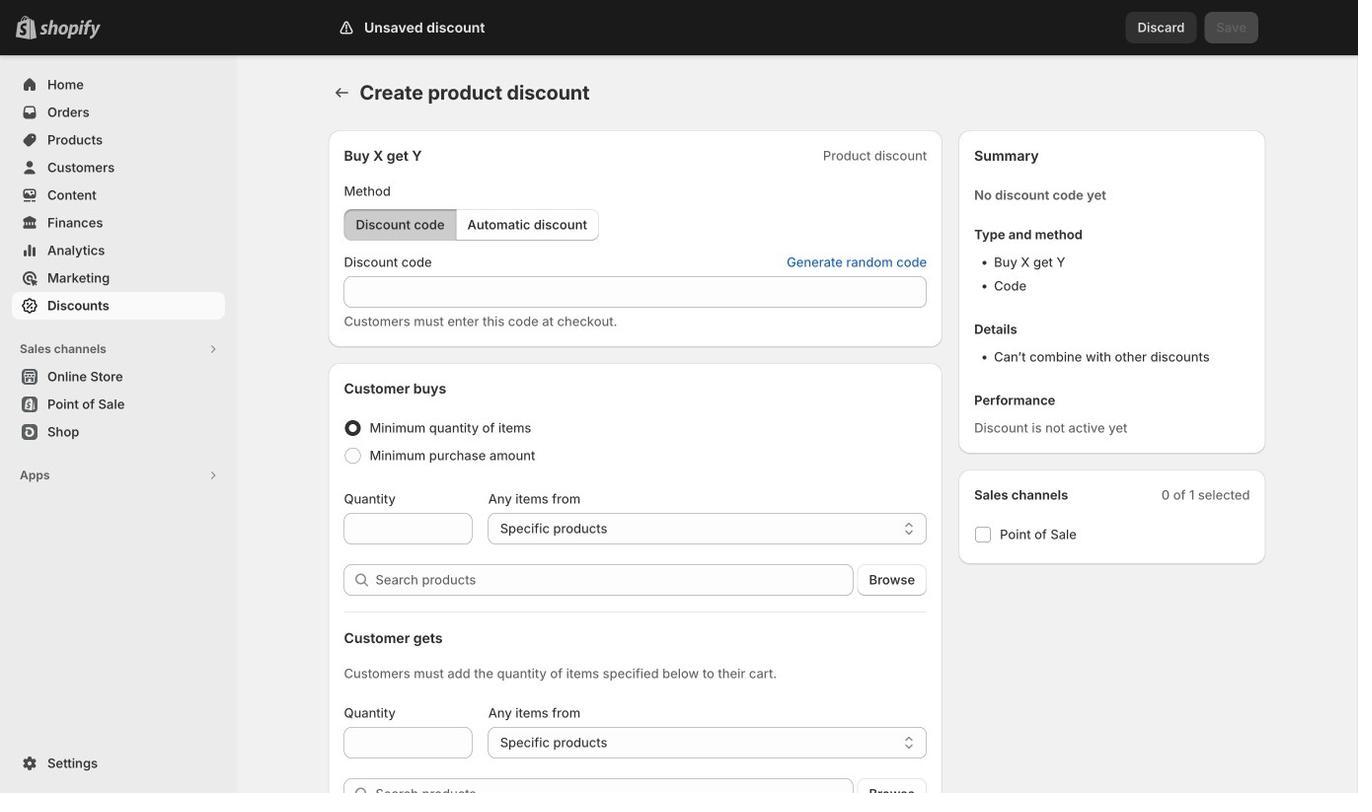 Task type: vqa. For each thing, say whether or not it's contained in the screenshot.
Shopify image
yes



Task type: describe. For each thing, give the bounding box(es) containing it.
Search products text field
[[376, 565, 853, 596]]

shopify image
[[39, 19, 101, 39]]



Task type: locate. For each thing, give the bounding box(es) containing it.
None text field
[[344, 276, 927, 308], [344, 727, 472, 759], [344, 276, 927, 308], [344, 727, 472, 759]]

None text field
[[344, 513, 472, 545]]

Search products text field
[[376, 779, 853, 793]]



